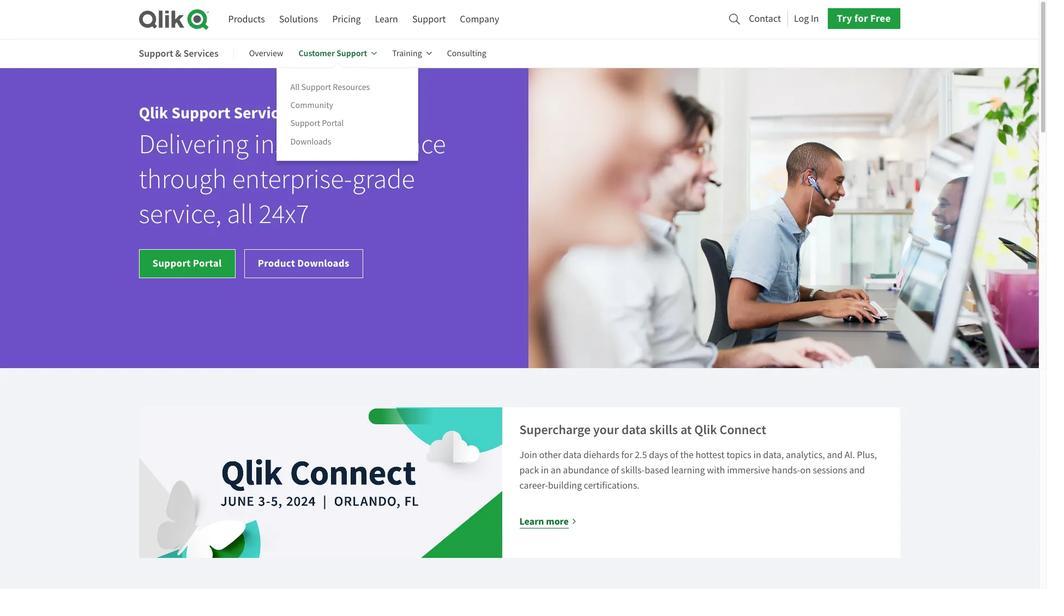 Task type: describe. For each thing, give the bounding box(es) containing it.
grade
[[352, 163, 415, 196]]

based
[[645, 464, 670, 477]]

topics
[[727, 449, 752, 462]]

log
[[794, 12, 809, 25]]

support up community link
[[301, 82, 331, 93]]

in
[[811, 12, 819, 25]]

qlik main element
[[228, 8, 900, 29]]

product downloads
[[258, 256, 350, 270]]

diehards
[[584, 449, 620, 462]]

consulting
[[447, 48, 487, 59]]

free
[[871, 12, 891, 25]]

sessions
[[813, 464, 848, 477]]

go to the home page. image
[[139, 9, 209, 30]]

for inside qlik main element
[[855, 12, 868, 25]]

1 vertical spatial downloads
[[298, 256, 350, 270]]

qlik inside qlik support services & resources delivering instant assurance through enterprise-grade service, all 24x7
[[139, 102, 168, 124]]

1 vertical spatial qlik
[[695, 421, 717, 439]]

building
[[548, 480, 582, 492]]

connect
[[720, 421, 767, 439]]

resources inside qlik support services & resources delivering instant assurance through enterprise-grade service, all 24x7
[[311, 102, 385, 124]]

data for your
[[622, 421, 647, 439]]

learn more
[[520, 515, 569, 528]]

learn more link
[[520, 514, 577, 529]]

2.5
[[635, 449, 647, 462]]

customer
[[299, 47, 335, 59]]

abundance
[[563, 464, 609, 477]]

delivering
[[139, 128, 249, 162]]

qlik support services & resources delivering instant assurance through enterprise-grade service, all 24x7
[[139, 102, 446, 231]]

community link
[[291, 99, 333, 111]]

support link
[[412, 9, 446, 29]]

customer support link
[[299, 40, 377, 67]]

skills
[[650, 421, 678, 439]]

support inside qlik main element
[[412, 13, 446, 26]]

analytics,
[[786, 449, 825, 462]]

supercharge
[[520, 421, 591, 439]]

hands-
[[772, 464, 801, 477]]

& inside qlik support services & resources delivering instant assurance through enterprise-grade service, all 24x7
[[297, 102, 308, 124]]

log in
[[794, 12, 819, 25]]

support & services
[[139, 47, 219, 60]]

all
[[227, 198, 253, 231]]

support down 'service,' at top
[[152, 256, 191, 270]]

try for free link
[[828, 8, 900, 29]]

ai.
[[845, 449, 855, 462]]

1 vertical spatial support portal
[[152, 256, 222, 270]]

the
[[680, 449, 694, 462]]

downloads link
[[291, 136, 331, 148]]

immersive
[[727, 464, 770, 477]]

consulting link
[[447, 40, 487, 67]]

pricing link
[[332, 9, 361, 29]]

learn for learn more
[[520, 515, 544, 528]]

& inside menu bar
[[175, 47, 182, 60]]

join other data diehards for 2.5 days of the hottest topics in data, analytics, and ai. plus, pack in an abundance of skills-based learning with immersive hands-on sessions and career-building certifications.
[[520, 449, 877, 492]]

all support resources
[[291, 82, 370, 93]]

24x7
[[259, 198, 309, 231]]

solutions
[[279, 13, 318, 26]]

career-
[[520, 480, 548, 492]]

overview link
[[249, 40, 283, 67]]

support portal inside training menu
[[291, 118, 344, 129]]

plus,
[[857, 449, 877, 462]]



Task type: locate. For each thing, give the bounding box(es) containing it.
resources
[[333, 82, 370, 93], [311, 102, 385, 124]]

1 horizontal spatial in
[[754, 449, 761, 462]]

enterprise-
[[232, 163, 352, 196]]

support portal link
[[291, 117, 344, 130], [139, 249, 235, 278]]

on
[[801, 464, 811, 477]]

data
[[622, 421, 647, 439], [563, 449, 582, 462]]

log in link
[[794, 10, 819, 28]]

learn left 'more'
[[520, 515, 544, 528]]

downloads inside training menu
[[291, 136, 331, 147]]

menu bar inside qlik main element
[[228, 9, 499, 29]]

0 horizontal spatial services
[[184, 47, 219, 60]]

0 vertical spatial services
[[184, 47, 219, 60]]

0 vertical spatial support portal
[[291, 118, 344, 129]]

0 vertical spatial learn
[[375, 13, 398, 26]]

at
[[681, 421, 692, 439]]

0 horizontal spatial for
[[622, 449, 633, 462]]

overview
[[249, 48, 283, 59]]

1 vertical spatial support portal link
[[139, 249, 235, 278]]

1 vertical spatial &
[[297, 102, 308, 124]]

support up delivering
[[171, 102, 230, 124]]

contact link
[[749, 10, 781, 28]]

contact
[[749, 12, 781, 25]]

support down go to the home page. image
[[139, 47, 173, 60]]

0 horizontal spatial support portal
[[152, 256, 222, 270]]

learn inside qlik main element
[[375, 13, 398, 26]]

support
[[412, 13, 446, 26], [139, 47, 173, 60], [337, 47, 367, 59], [301, 82, 331, 93], [171, 102, 230, 124], [291, 118, 320, 129], [152, 256, 191, 270]]

product downloads link
[[244, 249, 363, 278]]

support portal
[[291, 118, 344, 129], [152, 256, 222, 270]]

with
[[707, 464, 725, 477]]

company
[[460, 13, 499, 26]]

downloads right product
[[298, 256, 350, 270]]

qlik right at
[[695, 421, 717, 439]]

downloads down community
[[291, 136, 331, 147]]

and
[[827, 449, 843, 462], [850, 464, 865, 477]]

1 horizontal spatial support portal link
[[291, 117, 344, 130]]

1 vertical spatial learn
[[520, 515, 544, 528]]

0 vertical spatial data
[[622, 421, 647, 439]]

for
[[855, 12, 868, 25], [622, 449, 633, 462]]

and down the ai.
[[850, 464, 865, 477]]

resources down customer support link
[[333, 82, 370, 93]]

0 vertical spatial downloads
[[291, 136, 331, 147]]

support portal link down 'service,' at top
[[139, 249, 235, 278]]

service,
[[139, 198, 222, 231]]

customer support
[[299, 47, 367, 59]]

training menu
[[277, 68, 419, 161]]

services down go to the home page. image
[[184, 47, 219, 60]]

1 vertical spatial data
[[563, 449, 582, 462]]

0 horizontal spatial portal
[[193, 256, 222, 270]]

support inside qlik support services & resources delivering instant assurance through enterprise-grade service, all 24x7
[[171, 102, 230, 124]]

more
[[546, 515, 569, 528]]

resources inside training menu
[[333, 82, 370, 93]]

join
[[520, 449, 537, 462]]

& down 'all'
[[297, 102, 308, 124]]

for right try
[[855, 12, 868, 25]]

1 horizontal spatial qlik
[[695, 421, 717, 439]]

through
[[139, 163, 227, 196]]

in left "an"
[[541, 464, 549, 477]]

instant
[[254, 128, 330, 162]]

learning
[[672, 464, 705, 477]]

all support resources link
[[291, 81, 370, 93]]

1 horizontal spatial learn
[[520, 515, 544, 528]]

1 horizontal spatial &
[[297, 102, 308, 124]]

learn for learn
[[375, 13, 398, 26]]

pricing
[[332, 13, 361, 26]]

data for other
[[563, 449, 582, 462]]

support portal link down community
[[291, 117, 344, 130]]

0 vertical spatial &
[[175, 47, 182, 60]]

your
[[594, 421, 619, 439]]

data up the abundance in the right of the page
[[563, 449, 582, 462]]

an
[[551, 464, 561, 477]]

of
[[670, 449, 678, 462], [611, 464, 619, 477]]

portal
[[322, 118, 344, 129], [193, 256, 222, 270]]

support down pricing
[[337, 47, 367, 59]]

1 horizontal spatial portal
[[322, 118, 344, 129]]

1 horizontal spatial of
[[670, 449, 678, 462]]

support & services menu bar
[[139, 40, 502, 161]]

of left the on the right bottom of page
[[670, 449, 678, 462]]

portal inside training menu
[[322, 118, 344, 129]]

resources down all support resources
[[311, 102, 385, 124]]

assurance
[[335, 128, 446, 162]]

qlik up delivering
[[139, 102, 168, 124]]

learn link
[[375, 9, 398, 29]]

1 horizontal spatial data
[[622, 421, 647, 439]]

1 vertical spatial resources
[[311, 102, 385, 124]]

services inside menu bar
[[184, 47, 219, 60]]

data,
[[763, 449, 784, 462]]

0 horizontal spatial in
[[541, 464, 549, 477]]

services for qlik support services & resources delivering instant assurance through enterprise-grade service, all 24x7
[[234, 102, 294, 124]]

all
[[291, 82, 300, 93]]

0 horizontal spatial qlik
[[139, 102, 168, 124]]

0 vertical spatial in
[[754, 449, 761, 462]]

1 horizontal spatial for
[[855, 12, 868, 25]]

qlik
[[139, 102, 168, 124], [695, 421, 717, 439]]

in
[[754, 449, 761, 462], [541, 464, 549, 477]]

1 horizontal spatial support portal
[[291, 118, 344, 129]]

0 vertical spatial of
[[670, 449, 678, 462]]

1 vertical spatial of
[[611, 464, 619, 477]]

0 vertical spatial resources
[[333, 82, 370, 93]]

skills-
[[621, 464, 645, 477]]

support up downloads link
[[291, 118, 320, 129]]

menu bar
[[228, 9, 499, 29]]

supercharge your data skills at qlik connect
[[520, 421, 767, 439]]

services inside qlik support services & resources delivering instant assurance through enterprise-grade service, all 24x7
[[234, 102, 294, 124]]

0 vertical spatial portal
[[322, 118, 344, 129]]

for left 2.5
[[622, 449, 633, 462]]

1 horizontal spatial and
[[850, 464, 865, 477]]

data up 2.5
[[622, 421, 647, 439]]

products link
[[228, 9, 265, 29]]

training
[[392, 48, 422, 59]]

support up training link
[[412, 13, 446, 26]]

learn
[[375, 13, 398, 26], [520, 515, 544, 528]]

days
[[649, 449, 668, 462]]

try
[[837, 12, 853, 25]]

1 horizontal spatial services
[[234, 102, 294, 124]]

data inside join other data diehards for 2.5 days of the hottest topics in data, analytics, and ai. plus, pack in an abundance of skills-based learning with immersive hands-on sessions and career-building certifications.
[[563, 449, 582, 462]]

0 horizontal spatial &
[[175, 47, 182, 60]]

& down go to the home page. image
[[175, 47, 182, 60]]

downloads
[[291, 136, 331, 147], [298, 256, 350, 270]]

community
[[291, 100, 333, 111]]

0 horizontal spatial support portal link
[[139, 249, 235, 278]]

and left the ai.
[[827, 449, 843, 462]]

solutions link
[[279, 9, 318, 29]]

product
[[258, 256, 295, 270]]

try for free
[[837, 12, 891, 25]]

products
[[228, 13, 265, 26]]

services down 'all'
[[234, 102, 294, 124]]

for inside join other data diehards for 2.5 days of the hottest topics in data, analytics, and ai. plus, pack in an abundance of skills-based learning with immersive hands-on sessions and career-building certifications.
[[622, 449, 633, 462]]

0 vertical spatial and
[[827, 449, 843, 462]]

1 vertical spatial and
[[850, 464, 865, 477]]

company link
[[460, 9, 499, 29]]

1 vertical spatial services
[[234, 102, 294, 124]]

other
[[539, 449, 562, 462]]

1 vertical spatial in
[[541, 464, 549, 477]]

1 vertical spatial portal
[[193, 256, 222, 270]]

pack
[[520, 464, 539, 477]]

support portal down community
[[291, 118, 344, 129]]

0 vertical spatial qlik
[[139, 102, 168, 124]]

0 horizontal spatial data
[[563, 449, 582, 462]]

0 vertical spatial support portal link
[[291, 117, 344, 130]]

0 horizontal spatial learn
[[375, 13, 398, 26]]

0 horizontal spatial of
[[611, 464, 619, 477]]

services for support & services
[[184, 47, 219, 60]]

0 vertical spatial for
[[855, 12, 868, 25]]

0 horizontal spatial and
[[827, 449, 843, 462]]

learn inside learn more link
[[520, 515, 544, 528]]

training link
[[392, 40, 432, 67]]

&
[[175, 47, 182, 60], [297, 102, 308, 124]]

of up certifications.
[[611, 464, 619, 477]]

support portal down 'service,' at top
[[152, 256, 222, 270]]

in left data,
[[754, 449, 761, 462]]

services
[[184, 47, 219, 60], [234, 102, 294, 124]]

hottest
[[696, 449, 725, 462]]

1 vertical spatial for
[[622, 449, 633, 462]]

menu bar containing products
[[228, 9, 499, 29]]

certifications.
[[584, 480, 640, 492]]

learn up training
[[375, 13, 398, 26]]



Task type: vqa. For each thing, say whether or not it's contained in the screenshot.
Support image
no



